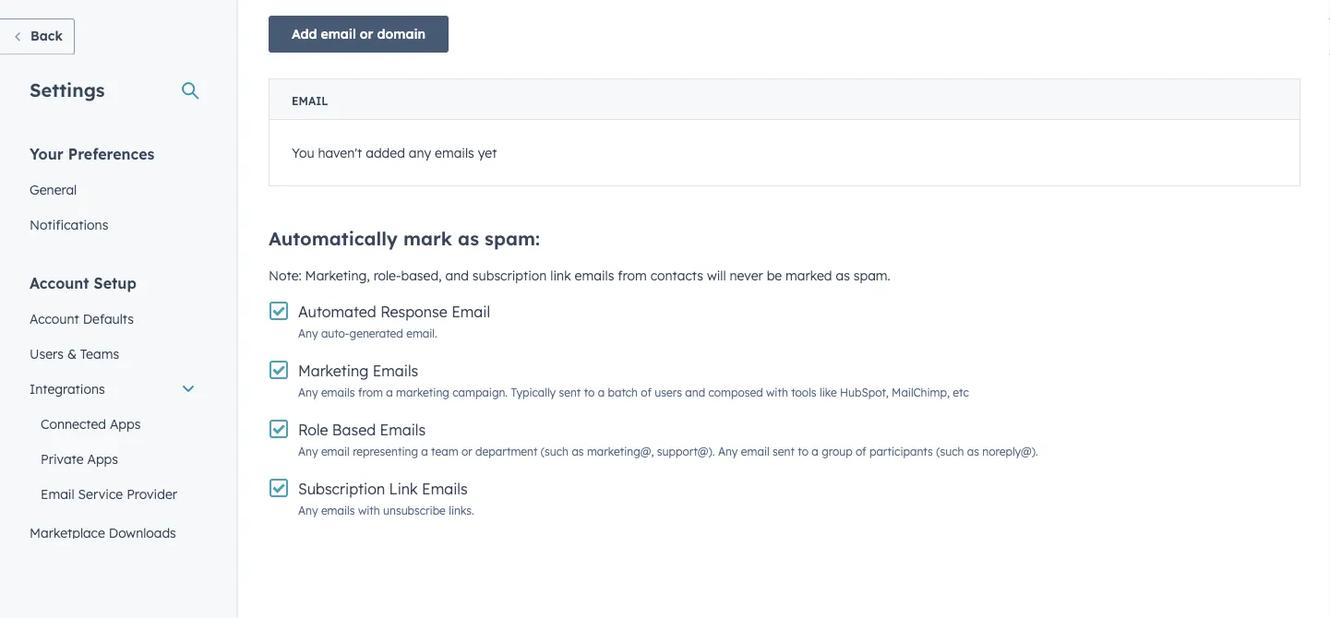 Task type: describe. For each thing, give the bounding box(es) containing it.
a left batch
[[598, 386, 605, 400]]

as left marketing@,
[[572, 445, 584, 459]]

preferences
[[68, 144, 155, 163]]

1 horizontal spatial of
[[856, 445, 867, 459]]

department
[[476, 445, 538, 459]]

1 horizontal spatial or
[[462, 445, 472, 459]]

any right support@).
[[718, 445, 738, 459]]

any for subscription link emails
[[298, 504, 318, 518]]

marketing emails
[[298, 362, 418, 380]]

your
[[30, 144, 64, 163]]

team
[[431, 445, 459, 459]]

integrations button
[[18, 372, 207, 407]]

as right mark
[[458, 227, 479, 250]]

marketing
[[396, 386, 449, 400]]

any for role based emails
[[298, 445, 318, 459]]

marked
[[786, 268, 832, 284]]

1 horizontal spatial from
[[618, 268, 647, 284]]

emails down 'subscription'
[[321, 504, 355, 518]]

account setup element
[[18, 273, 207, 619]]

emails right link
[[575, 268, 614, 284]]

2 (such from the left
[[936, 445, 964, 459]]

apps for private apps
[[87, 451, 118, 467]]

spam.
[[854, 268, 891, 284]]

never
[[730, 268, 763, 284]]

emails for link
[[422, 480, 468, 499]]

account defaults link
[[18, 301, 207, 337]]

back
[[30, 28, 63, 44]]

tools
[[791, 386, 817, 400]]

marketing,
[[305, 268, 370, 284]]

mark
[[404, 227, 452, 250]]

links.
[[449, 504, 474, 518]]

noreply@).
[[983, 445, 1038, 459]]

any emails with unsubscribe links.
[[298, 504, 474, 518]]

add email or domain
[[292, 26, 426, 42]]

service
[[78, 486, 123, 502]]

subscription link emails
[[298, 480, 468, 499]]

users
[[655, 386, 682, 400]]

automated
[[298, 303, 376, 321]]

&
[[67, 346, 77, 362]]

connected apps link
[[18, 407, 207, 442]]

marketing
[[298, 362, 369, 380]]

private apps
[[41, 451, 118, 467]]

account for account setup
[[30, 274, 89, 292]]

haven't
[[318, 145, 362, 161]]

role
[[298, 421, 328, 439]]

connected
[[41, 416, 106, 432]]

account setup
[[30, 274, 136, 292]]

subscription
[[298, 480, 385, 499]]

you haven't added any emails yet
[[292, 145, 497, 161]]

spam:
[[485, 227, 540, 250]]

users
[[30, 346, 64, 362]]

general
[[30, 181, 77, 198]]

users & teams
[[30, 346, 119, 362]]

add email or domain button
[[269, 16, 449, 53]]

group
[[822, 445, 853, 459]]

notifications link
[[18, 207, 207, 242]]

response
[[381, 303, 447, 321]]

be
[[767, 268, 782, 284]]

auto-
[[321, 327, 350, 341]]

setup
[[94, 274, 136, 292]]

composed
[[709, 386, 763, 400]]

emails down marketing
[[321, 386, 355, 400]]

unsubscribe
[[383, 504, 446, 518]]

users & teams link
[[18, 337, 207, 372]]

0 vertical spatial emails
[[373, 362, 418, 380]]

any for marketing emails
[[298, 386, 318, 400]]

connected apps
[[41, 416, 141, 432]]

email for email service provider
[[41, 486, 74, 502]]

automatically mark as spam:
[[269, 227, 540, 250]]

a left marketing
[[386, 386, 393, 400]]

apps for connected apps
[[110, 416, 141, 432]]

any
[[409, 145, 431, 161]]

downloads
[[109, 525, 176, 541]]

link
[[551, 268, 571, 284]]

contacts
[[651, 268, 703, 284]]

batch
[[608, 386, 638, 400]]

1 horizontal spatial with
[[766, 386, 788, 400]]

or inside button
[[360, 26, 373, 42]]

any email representing a team or department (such as marketing@, support@). any email sent to a group of participants (such as noreply@).
[[298, 445, 1038, 459]]

role-
[[374, 268, 401, 284]]

settings
[[30, 78, 105, 101]]

emails left yet
[[435, 145, 474, 161]]

link
[[389, 480, 418, 499]]

0 horizontal spatial to
[[584, 386, 595, 400]]



Task type: vqa. For each thing, say whether or not it's contained in the screenshot.
the by
no



Task type: locate. For each thing, give the bounding box(es) containing it.
email down based in the left bottom of the page
[[321, 445, 350, 459]]

teams
[[80, 346, 119, 362]]

your preferences element
[[18, 144, 207, 242]]

email inside button
[[321, 26, 356, 42]]

email
[[292, 94, 328, 108], [452, 303, 490, 321], [41, 486, 74, 502]]

representing
[[353, 445, 418, 459]]

(such right participants
[[936, 445, 964, 459]]

automated response email
[[298, 303, 490, 321]]

(such
[[541, 445, 569, 459], [936, 445, 964, 459]]

add
[[292, 26, 317, 42]]

1 horizontal spatial sent
[[773, 445, 795, 459]]

any auto-generated email.
[[298, 327, 437, 341]]

1 horizontal spatial to
[[798, 445, 809, 459]]

as left noreply@).
[[967, 445, 980, 459]]

based,
[[401, 268, 442, 284]]

a left team
[[421, 445, 428, 459]]

0 vertical spatial email
[[292, 94, 328, 108]]

1 account from the top
[[30, 274, 89, 292]]

with
[[766, 386, 788, 400], [358, 504, 380, 518]]

0 vertical spatial from
[[618, 268, 647, 284]]

any for automated response email
[[298, 327, 318, 341]]

campaign.
[[453, 386, 508, 400]]

any down 'subscription'
[[298, 504, 318, 518]]

as
[[458, 227, 479, 250], [836, 268, 850, 284], [572, 445, 584, 459], [967, 445, 980, 459]]

a
[[386, 386, 393, 400], [598, 386, 605, 400], [421, 445, 428, 459], [812, 445, 819, 459]]

provider
[[127, 486, 177, 502]]

email.
[[406, 327, 437, 341]]

back link
[[0, 18, 75, 55]]

1 horizontal spatial (such
[[936, 445, 964, 459]]

with down subscription link emails
[[358, 504, 380, 518]]

1 horizontal spatial and
[[685, 386, 706, 400]]

marketing@,
[[587, 445, 654, 459]]

0 vertical spatial account
[[30, 274, 89, 292]]

etc
[[953, 386, 969, 400]]

general link
[[18, 172, 207, 207]]

emails for based
[[380, 421, 426, 439]]

0 horizontal spatial or
[[360, 26, 373, 42]]

email up you
[[292, 94, 328, 108]]

1 vertical spatial with
[[358, 504, 380, 518]]

account
[[30, 274, 89, 292], [30, 311, 79, 327]]

0 vertical spatial with
[[766, 386, 788, 400]]

1 vertical spatial email
[[452, 303, 490, 321]]

1 vertical spatial of
[[856, 445, 867, 459]]

and right the users at the bottom
[[685, 386, 706, 400]]

added
[[366, 145, 405, 161]]

0 horizontal spatial sent
[[559, 386, 581, 400]]

any
[[298, 327, 318, 341], [298, 386, 318, 400], [298, 445, 318, 459], [718, 445, 738, 459], [298, 504, 318, 518]]

1 vertical spatial account
[[30, 311, 79, 327]]

email inside account setup element
[[41, 486, 74, 502]]

marketplace
[[30, 525, 105, 541]]

marketplace downloads link
[[18, 516, 207, 551]]

any left auto-
[[298, 327, 318, 341]]

0 horizontal spatial and
[[445, 268, 469, 284]]

0 vertical spatial or
[[360, 26, 373, 42]]

2 account from the top
[[30, 311, 79, 327]]

email down private in the bottom of the page
[[41, 486, 74, 502]]

account for account defaults
[[30, 311, 79, 327]]

(such right department
[[541, 445, 569, 459]]

and right based,
[[445, 268, 469, 284]]

based
[[332, 421, 376, 439]]

notifications
[[30, 217, 108, 233]]

to left group
[[798, 445, 809, 459]]

mailchimp,
[[892, 386, 950, 400]]

from left contacts
[[618, 268, 647, 284]]

note: marketing, role-based, and subscription link emails from contacts will never be marked as spam.
[[269, 268, 891, 284]]

2 vertical spatial email
[[41, 486, 74, 502]]

with left tools
[[766, 386, 788, 400]]

apps down integrations button
[[110, 416, 141, 432]]

emails up representing
[[380, 421, 426, 439]]

email
[[321, 26, 356, 42], [321, 445, 350, 459], [741, 445, 770, 459]]

0 vertical spatial to
[[584, 386, 595, 400]]

from down marketing emails
[[358, 386, 383, 400]]

defaults
[[83, 311, 134, 327]]

support@).
[[657, 445, 715, 459]]

sent left group
[[773, 445, 795, 459]]

email service provider
[[41, 486, 177, 502]]

1 vertical spatial to
[[798, 445, 809, 459]]

account defaults
[[30, 311, 134, 327]]

0 horizontal spatial email
[[41, 486, 74, 502]]

from
[[618, 268, 647, 284], [358, 386, 383, 400]]

1 vertical spatial and
[[685, 386, 706, 400]]

1 vertical spatial emails
[[380, 421, 426, 439]]

will
[[707, 268, 726, 284]]

email for email
[[292, 94, 328, 108]]

participants
[[870, 445, 933, 459]]

1 vertical spatial or
[[462, 445, 472, 459]]

of
[[641, 386, 652, 400], [856, 445, 867, 459]]

and
[[445, 268, 469, 284], [685, 386, 706, 400]]

domain
[[377, 26, 426, 42]]

email service provider link
[[18, 477, 207, 512]]

email right add
[[321, 26, 356, 42]]

account up users
[[30, 311, 79, 327]]

0 vertical spatial sent
[[559, 386, 581, 400]]

typically
[[511, 386, 556, 400]]

email down subscription
[[452, 303, 490, 321]]

1 vertical spatial sent
[[773, 445, 795, 459]]

role based emails
[[298, 421, 426, 439]]

or
[[360, 26, 373, 42], [462, 445, 472, 459]]

email for add
[[321, 26, 356, 42]]

subscription
[[473, 268, 547, 284]]

0 vertical spatial apps
[[110, 416, 141, 432]]

integrations
[[30, 381, 105, 397]]

sent
[[559, 386, 581, 400], [773, 445, 795, 459]]

to left batch
[[584, 386, 595, 400]]

any down role
[[298, 445, 318, 459]]

0 horizontal spatial from
[[358, 386, 383, 400]]

emails up links.
[[422, 480, 468, 499]]

you
[[292, 145, 314, 161]]

your preferences
[[30, 144, 155, 163]]

marketplace downloads
[[30, 525, 176, 541]]

of right group
[[856, 445, 867, 459]]

private apps link
[[18, 442, 207, 477]]

1 vertical spatial apps
[[87, 451, 118, 467]]

email down composed
[[741, 445, 770, 459]]

sent right the typically
[[559, 386, 581, 400]]

apps
[[110, 416, 141, 432], [87, 451, 118, 467]]

any down marketing
[[298, 386, 318, 400]]

yet
[[478, 145, 497, 161]]

0 vertical spatial of
[[641, 386, 652, 400]]

0 horizontal spatial (such
[[541, 445, 569, 459]]

email for any
[[321, 445, 350, 459]]

or left domain
[[360, 26, 373, 42]]

like
[[820, 386, 837, 400]]

1 horizontal spatial email
[[292, 94, 328, 108]]

account up account defaults
[[30, 274, 89, 292]]

2 horizontal spatial email
[[452, 303, 490, 321]]

emails up marketing
[[373, 362, 418, 380]]

1 (such from the left
[[541, 445, 569, 459]]

emails
[[373, 362, 418, 380], [380, 421, 426, 439], [422, 480, 468, 499]]

to
[[584, 386, 595, 400], [798, 445, 809, 459]]

1 vertical spatial from
[[358, 386, 383, 400]]

emails
[[435, 145, 474, 161], [575, 268, 614, 284], [321, 386, 355, 400], [321, 504, 355, 518]]

0 horizontal spatial of
[[641, 386, 652, 400]]

or right team
[[462, 445, 472, 459]]

apps up service
[[87, 451, 118, 467]]

0 vertical spatial and
[[445, 268, 469, 284]]

of left the users at the bottom
[[641, 386, 652, 400]]

hubspot,
[[840, 386, 889, 400]]

0 horizontal spatial with
[[358, 504, 380, 518]]

automatically
[[269, 227, 398, 250]]

2 vertical spatial emails
[[422, 480, 468, 499]]

as left spam.
[[836, 268, 850, 284]]

note:
[[269, 268, 302, 284]]

any emails from a marketing campaign. typically sent to a batch of users and composed with tools like hubspot, mailchimp, etc
[[298, 386, 969, 400]]

a left group
[[812, 445, 819, 459]]

private
[[41, 451, 84, 467]]

generated
[[350, 327, 403, 341]]



